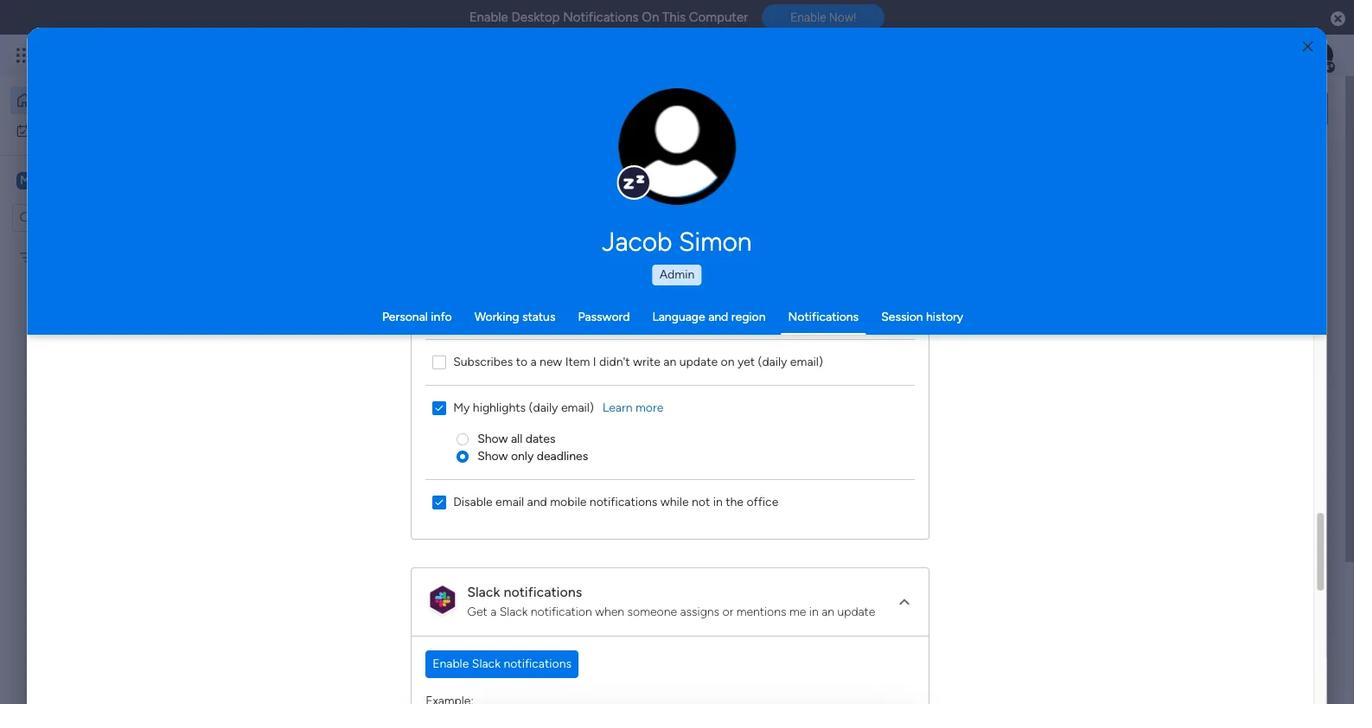 Task type: locate. For each thing, give the bounding box(es) containing it.
notifications link
[[788, 310, 859, 324]]

0 vertical spatial a
[[531, 354, 537, 369]]

0 vertical spatial in
[[714, 494, 723, 509]]

notifications left while
[[590, 494, 658, 509]]

notifications up notification on the left of page
[[504, 583, 583, 600]]

an right write at bottom
[[664, 354, 677, 369]]

1 horizontal spatial workspace
[[454, 380, 512, 394]]

show down show all dates
[[478, 449, 508, 463]]

1 vertical spatial in
[[810, 604, 819, 619]]

0 vertical spatial show
[[478, 431, 508, 446]]

show for show only deadlines
[[478, 449, 508, 463]]

1 vertical spatial work
[[311, 380, 337, 394]]

work left management
[[311, 380, 337, 394]]

and right email
[[528, 494, 548, 509]]

1 horizontal spatial work
[[311, 380, 337, 394]]

0 vertical spatial work
[[58, 122, 84, 137]]

option
[[0, 241, 221, 245]]

in left the
[[714, 494, 723, 509]]

0 horizontal spatial notifications
[[563, 10, 639, 25]]

1 vertical spatial show
[[478, 449, 508, 463]]

0 horizontal spatial (daily
[[529, 400, 559, 415]]

slack
[[468, 583, 501, 600], [500, 604, 528, 619], [472, 656, 501, 671]]

0 vertical spatial workspace
[[73, 172, 142, 188]]

main inside workspace selection element
[[40, 172, 70, 188]]

templates image image
[[1085, 408, 1313, 527]]

1 horizontal spatial main
[[425, 380, 451, 394]]

0 vertical spatial (daily
[[758, 354, 788, 369]]

2 vertical spatial slack
[[472, 656, 501, 671]]

computer
[[689, 10, 748, 25]]

me
[[790, 604, 807, 619]]

0 horizontal spatial an
[[664, 354, 677, 369]]

or
[[723, 604, 734, 619]]

0 vertical spatial notifications
[[563, 10, 639, 25]]

on
[[642, 10, 659, 25]]

my
[[38, 122, 55, 137], [41, 250, 57, 264], [454, 400, 470, 415], [292, 685, 314, 704]]

workspace image
[[16, 171, 34, 190]]

(daily up dates
[[529, 400, 559, 415]]

1 horizontal spatial email)
[[791, 354, 824, 369]]

(inbox)
[[384, 447, 436, 466]]

2 show from the top
[[478, 449, 508, 463]]

a right get
[[491, 604, 497, 619]]

and
[[709, 310, 729, 324], [528, 494, 548, 509], [541, 592, 564, 608]]

1 vertical spatial notifications
[[504, 583, 583, 600]]

0 horizontal spatial email)
[[562, 400, 594, 415]]

my work button
[[10, 116, 186, 144]]

when
[[596, 604, 625, 619]]

1 vertical spatial an
[[822, 604, 835, 619]]

work management > main workspace
[[311, 380, 512, 394]]

email) down 'notifications' link
[[791, 354, 824, 369]]

1 vertical spatial update
[[838, 604, 876, 619]]

0 vertical spatial update
[[680, 354, 718, 369]]

1 horizontal spatial a
[[531, 354, 537, 369]]

0 horizontal spatial in
[[714, 494, 723, 509]]

0 vertical spatial slack
[[468, 583, 501, 600]]

0 vertical spatial email)
[[791, 354, 824, 369]]

enable slack notifications
[[433, 656, 572, 671]]

enable slack notifications button
[[426, 650, 579, 678]]

management
[[340, 380, 411, 394]]

enable inside "button"
[[433, 656, 469, 671]]

1 vertical spatial a
[[491, 604, 497, 619]]

enable now! button
[[762, 5, 885, 30]]

1 vertical spatial main
[[425, 380, 451, 394]]

change
[[641, 156, 680, 169]]

update inside slack notifications get a slack notification when someone assigns or mentions me in an update
[[838, 604, 876, 619]]

language and region link
[[653, 310, 766, 324]]

enable
[[469, 10, 508, 25], [791, 11, 827, 24], [433, 656, 469, 671]]

mann
[[379, 505, 411, 521]]

an
[[664, 354, 677, 369], [822, 604, 835, 619]]

notifications inside "button"
[[504, 656, 572, 671]]

workspace
[[73, 172, 142, 188], [454, 380, 512, 394]]

update left the thanks
[[838, 604, 876, 619]]

start
[[567, 592, 597, 608]]

2 vertical spatial and
[[541, 592, 564, 608]]

enable left now! at the right
[[791, 11, 827, 24]]

enable now!
[[791, 11, 857, 24]]

my inside list box
[[41, 250, 57, 264]]

a right 'to'
[[531, 354, 537, 369]]

not
[[692, 494, 711, 509]]

didn't
[[600, 354, 631, 369]]

slack down get
[[472, 656, 501, 671]]

show left all
[[478, 431, 508, 446]]

session history
[[882, 310, 964, 324]]

update left on
[[680, 354, 718, 369]]

working status link
[[475, 310, 556, 324]]

enable for enable now!
[[791, 11, 827, 24]]

1 show from the top
[[478, 431, 508, 446]]

my for my highlights (daily email)
[[454, 400, 470, 415]]

disable
[[454, 494, 493, 509]]

0 horizontal spatial a
[[491, 604, 497, 619]]

0 horizontal spatial work
[[58, 122, 84, 137]]

1 horizontal spatial (daily
[[758, 354, 788, 369]]

1 vertical spatial and
[[528, 494, 548, 509]]

notifications
[[563, 10, 639, 25], [788, 310, 859, 324]]

learn
[[603, 400, 633, 415]]

0 vertical spatial an
[[664, 354, 677, 369]]

notifications left on
[[563, 10, 639, 25]]

personal info link
[[382, 310, 452, 324]]

2 vertical spatial notifications
[[504, 656, 572, 671]]

update feed (inbox)
[[292, 447, 436, 466]]

1 horizontal spatial an
[[822, 604, 835, 619]]

enable for enable desktop notifications on this computer
[[469, 10, 508, 25]]

show only deadlines
[[478, 449, 589, 463]]

collaborating
[[600, 592, 682, 608]]

no
[[859, 593, 875, 607]]

language and region
[[653, 310, 766, 324]]

1 horizontal spatial update
[[838, 604, 876, 619]]

feed
[[348, 447, 380, 466]]

enable left desktop
[[469, 10, 508, 25]]

in right 'me'
[[810, 604, 819, 619]]

region
[[412, 0, 929, 538]]

my left 'highlights'
[[454, 400, 470, 415]]

dapulse close image
[[1331, 10, 1346, 28]]

workspace selection element
[[16, 170, 144, 192]]

and left the region
[[709, 310, 729, 324]]

admin
[[660, 267, 695, 282]]

a
[[531, 354, 537, 369], [491, 604, 497, 619]]

new
[[540, 354, 563, 369]]

enable down get
[[433, 656, 469, 671]]

show
[[478, 431, 508, 446], [478, 449, 508, 463]]

my left workspaces
[[292, 685, 314, 704]]

teammates
[[468, 592, 538, 608]]

email) left 'learn'
[[562, 400, 594, 415]]

more
[[636, 400, 664, 415]]

my inside button
[[38, 122, 55, 137]]

1 horizontal spatial in
[[810, 604, 819, 619]]

notifications right the region
[[788, 310, 859, 324]]

0 vertical spatial main
[[40, 172, 70, 188]]

in
[[714, 494, 723, 509], [810, 604, 819, 619]]

1 element
[[442, 446, 462, 467], [442, 446, 462, 467]]

and left start
[[541, 592, 564, 608]]

my for my work
[[38, 122, 55, 137]]

>
[[414, 380, 422, 394]]

password
[[578, 310, 630, 324]]

picture
[[660, 171, 695, 184]]

workspace up search in workspace field
[[73, 172, 142, 188]]

the
[[726, 494, 744, 509]]

email)
[[791, 354, 824, 369], [562, 400, 594, 415]]

my highlights (daily email)
[[454, 400, 594, 415]]

1 vertical spatial email)
[[562, 400, 594, 415]]

0 horizontal spatial update
[[680, 354, 718, 369]]

on
[[721, 354, 735, 369]]

an right 'me'
[[822, 604, 835, 619]]

someone
[[628, 604, 678, 619]]

enable desktop notifications on this computer
[[469, 10, 748, 25]]

session history link
[[882, 310, 964, 324]]

jacob
[[602, 227, 673, 258]]

your
[[436, 592, 464, 608]]

simon
[[679, 227, 752, 258]]

(daily
[[758, 354, 788, 369], [529, 400, 559, 415]]

slack right get
[[500, 604, 528, 619]]

enable inside button
[[791, 11, 827, 24]]

1 horizontal spatial notifications
[[788, 310, 859, 324]]

slack up get
[[468, 583, 501, 600]]

notifications down notification on the left of page
[[504, 656, 572, 671]]

(daily right yet
[[758, 354, 788, 369]]

language
[[653, 310, 706, 324]]

dapulse x slim image
[[1303, 160, 1323, 181]]

0 horizontal spatial main
[[40, 172, 70, 188]]

select product image
[[16, 47, 33, 64]]

profile
[[683, 156, 714, 169]]

1 vertical spatial notifications
[[788, 310, 859, 324]]

main
[[40, 172, 70, 188], [425, 380, 451, 394]]

close image
[[1303, 40, 1314, 53]]

main right workspace 'icon'
[[40, 172, 70, 188]]

home
[[40, 93, 73, 107]]

work down home
[[58, 122, 84, 137]]

workspace down subscribes
[[454, 380, 512, 394]]

my left board
[[41, 250, 57, 264]]

notifications
[[590, 494, 658, 509], [504, 583, 583, 600], [504, 656, 572, 671]]

1 vertical spatial workspace
[[454, 380, 512, 394]]

my down home
[[38, 122, 55, 137]]

main right the >
[[425, 380, 451, 394]]

desktop
[[512, 10, 560, 25]]



Task type: describe. For each thing, give the bounding box(es) containing it.
update
[[292, 447, 344, 466]]

notification
[[531, 604, 593, 619]]

1 vertical spatial (daily
[[529, 400, 559, 415]]

jacob simon image
[[1306, 42, 1334, 69]]

show for show all dates
[[478, 431, 508, 446]]

a inside slack notifications get a slack notification when someone assigns or mentions me in an update
[[491, 604, 497, 619]]

personal
[[382, 310, 428, 324]]

roy mann
[[353, 505, 411, 521]]

deadlines
[[537, 449, 589, 463]]

history
[[926, 310, 964, 324]]

my board
[[41, 250, 92, 264]]

personal info
[[382, 310, 452, 324]]

all
[[511, 431, 523, 446]]

thanks
[[878, 593, 914, 607]]

1 vertical spatial slack
[[500, 604, 528, 619]]

change profile picture button
[[619, 88, 737, 206]]

my workspaces
[[292, 685, 403, 704]]

my board list box
[[0, 239, 221, 505]]

yet
[[738, 354, 755, 369]]

status
[[522, 310, 556, 324]]

region
[[732, 310, 766, 324]]

item
[[566, 354, 591, 369]]

0 horizontal spatial workspace
[[73, 172, 142, 188]]

only
[[511, 449, 534, 463]]

my for my board
[[41, 250, 57, 264]]

change profile picture
[[641, 156, 714, 184]]

an inside slack notifications get a slack notification when someone assigns or mentions me in an update
[[822, 604, 835, 619]]

main workspace
[[40, 172, 142, 188]]

main inside 'link'
[[425, 380, 451, 394]]

region containing subscribes to a new item i didn't write an update on yet (daily email)
[[412, 0, 929, 538]]

mobile
[[551, 494, 587, 509]]

no thanks button
[[852, 586, 921, 614]]

session
[[882, 310, 923, 324]]

dates
[[526, 431, 556, 446]]

password link
[[578, 310, 630, 324]]

workspace inside 'link'
[[454, 380, 512, 394]]

0 vertical spatial and
[[709, 310, 729, 324]]

subscribes
[[454, 354, 513, 369]]

roy
[[353, 505, 375, 521]]

Search in workspace field
[[36, 208, 144, 227]]

jacob simon button
[[439, 227, 915, 258]]

disable email and mobile notifications while not in the office
[[454, 494, 779, 509]]

home button
[[10, 87, 186, 114]]

office
[[747, 494, 779, 509]]

in inside slack notifications get a slack notification when someone assigns or mentions me in an update
[[810, 604, 819, 619]]

0 vertical spatial notifications
[[590, 494, 658, 509]]

no thanks
[[859, 593, 914, 607]]

to
[[516, 354, 528, 369]]

i
[[594, 354, 597, 369]]

subscribes to a new item i didn't write an update on yet (daily email)
[[454, 354, 824, 369]]

an inside region
[[664, 354, 677, 369]]

now!
[[829, 11, 857, 24]]

working
[[475, 310, 519, 324]]

add to favorites image
[[490, 351, 507, 368]]

my work
[[38, 122, 84, 137]]

info
[[431, 310, 452, 324]]

write
[[634, 354, 661, 369]]

working status
[[475, 310, 556, 324]]

slack inside "button"
[[472, 656, 501, 671]]

mentions
[[737, 604, 787, 619]]

highlights
[[473, 400, 526, 415]]

work inside 'link'
[[311, 380, 337, 394]]

work inside button
[[58, 122, 84, 137]]

invite your teammates and start collaborating
[[398, 592, 682, 608]]

assigns
[[681, 604, 720, 619]]

workspaces
[[318, 685, 403, 704]]

work management > main workspace link
[[281, 210, 523, 405]]

email
[[496, 494, 525, 509]]

slack notifications get a slack notification when someone assigns or mentions me in an update
[[468, 583, 876, 619]]

invite
[[398, 592, 433, 608]]

while
[[661, 494, 689, 509]]

notifications inside slack notifications get a slack notification when someone assigns or mentions me in an update
[[504, 583, 583, 600]]

get
[[468, 604, 488, 619]]

learn more link
[[603, 399, 664, 417]]

show all dates
[[478, 431, 556, 446]]

enable for enable slack notifications
[[433, 656, 469, 671]]

this
[[663, 10, 686, 25]]

in inside region
[[714, 494, 723, 509]]

enable slack notifications region
[[412, 636, 929, 704]]

m
[[20, 173, 30, 187]]

my for my workspaces
[[292, 685, 314, 704]]

board
[[60, 250, 92, 264]]



Task type: vqa. For each thing, say whether or not it's contained in the screenshot.
(daily
yes



